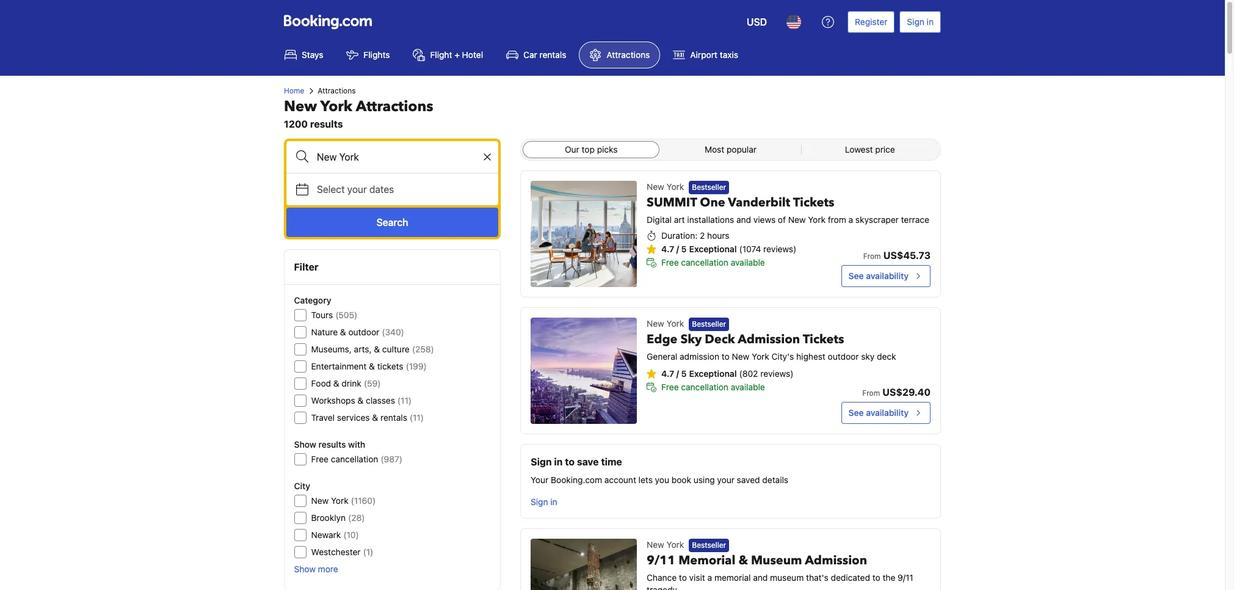 Task type: describe. For each thing, give the bounding box(es) containing it.
deck
[[705, 331, 735, 348]]

(28)
[[349, 513, 365, 523]]

york up "memorial"
[[667, 540, 685, 550]]

hotel
[[462, 49, 483, 60]]

dedicated
[[831, 573, 871, 583]]

new inside new york attractions 1200 results
[[284, 97, 317, 117]]

usd button
[[740, 7, 775, 37]]

tickets inside summit one vanderbilt tickets digital art installations and views of new york from a skyscraper terrace
[[794, 194, 835, 211]]

views
[[754, 215, 776, 225]]

from
[[828, 215, 847, 225]]

account
[[605, 475, 637, 485]]

new up summit
[[647, 181, 665, 192]]

dates
[[370, 184, 394, 195]]

admission
[[680, 352, 720, 362]]

york inside new york attractions 1200 results
[[321, 97, 353, 117]]

0 vertical spatial cancellation
[[682, 257, 729, 268]]

attractions link
[[580, 42, 661, 68]]

museum
[[771, 573, 804, 583]]

1 horizontal spatial 9/11
[[898, 573, 914, 583]]

arts,
[[354, 344, 372, 354]]

terrace
[[902, 215, 930, 225]]

5 for 4.7 / 5 exceptional (802 reviews)
[[682, 369, 687, 379]]

flights link
[[336, 42, 400, 68]]

& right arts, at the bottom
[[374, 344, 380, 354]]

4.7 / 5 exceptional (1074 reviews)
[[662, 244, 797, 254]]

workshops
[[312, 395, 356, 406]]

& left drink
[[334, 378, 340, 389]]

& up (59)
[[369, 361, 375, 371]]

with
[[349, 439, 366, 450]]

reviews) for 4.7 / 5 exceptional (802 reviews)
[[761, 369, 794, 379]]

(59)
[[364, 378, 381, 389]]

2 available from the top
[[731, 382, 765, 392]]

chance
[[647, 573, 677, 583]]

new inside edge sky deck admission tickets general admission to new york city's highest outdoor sky deck
[[732, 352, 750, 362]]

search button
[[287, 208, 499, 237]]

most
[[705, 144, 725, 155]]

new up edge
[[647, 318, 665, 329]]

one
[[700, 194, 726, 211]]

(258)
[[413, 344, 435, 354]]

our
[[565, 144, 580, 155]]

nature
[[312, 327, 338, 337]]

car rentals link
[[496, 42, 577, 68]]

exceptional for (1074 reviews)
[[690, 244, 737, 254]]

installations
[[688, 215, 735, 225]]

show for show more
[[295, 564, 316, 574]]

edge sky deck admission tickets image
[[531, 318, 637, 424]]

availability for summit one vanderbilt tickets
[[867, 271, 909, 281]]

tours
[[312, 310, 333, 320]]

to inside edge sky deck admission tickets general admission to new york city's highest outdoor sky deck
[[722, 352, 730, 362]]

(987)
[[381, 454, 403, 464]]

bestseller for memorial
[[692, 541, 727, 550]]

and inside 9/11 memorial & museum admission chance to visit a memorial and museum that's dedicated to the 9/11 tragedy
[[754, 573, 768, 583]]

& down (505)
[[341, 327, 347, 337]]

workshops & classes (11)
[[312, 395, 412, 406]]

vanderbilt
[[728, 194, 791, 211]]

register
[[855, 16, 888, 27]]

digital
[[647, 215, 672, 225]]

edge
[[647, 331, 678, 348]]

(1074
[[740, 244, 762, 254]]

a inside 9/11 memorial & museum admission chance to visit a memorial and museum that's dedicated to the 9/11 tragedy
[[708, 573, 713, 583]]

art
[[674, 215, 685, 225]]

entertainment & tickets (199)
[[312, 361, 427, 371]]

flight
[[430, 49, 452, 60]]

stays
[[302, 49, 323, 60]]

lowest
[[846, 144, 873, 155]]

airport taxis link
[[663, 42, 749, 68]]

airport
[[691, 49, 718, 60]]

booking.com image
[[284, 15, 372, 29]]

more
[[318, 564, 339, 574]]

lets
[[639, 475, 653, 485]]

hours
[[708, 231, 730, 241]]

search
[[377, 217, 408, 228]]

home link
[[284, 86, 304, 97]]

general
[[647, 352, 678, 362]]

nature & outdoor (340)
[[312, 327, 405, 337]]

to left visit
[[679, 573, 687, 583]]

1 vertical spatial attractions
[[318, 86, 356, 95]]

0 horizontal spatial sign in link
[[526, 491, 563, 513]]

(10)
[[344, 530, 359, 540]]

city
[[295, 481, 311, 491]]

tickets inside edge sky deck admission tickets general admission to new york city's highest outdoor sky deck
[[803, 331, 845, 348]]

new york for edge
[[647, 318, 685, 329]]

price
[[876, 144, 896, 155]]

see availability for edge sky deck admission tickets
[[849, 408, 909, 418]]

new up chance
[[647, 540, 665, 550]]

sky
[[862, 352, 875, 362]]

flight + hotel link
[[403, 42, 494, 68]]

0 vertical spatial sign
[[908, 16, 925, 27]]

services
[[338, 412, 370, 423]]

tickets
[[378, 361, 404, 371]]

outdoor inside edge sky deck admission tickets general admission to new york city's highest outdoor sky deck
[[828, 352, 859, 362]]

and inside summit one vanderbilt tickets digital art installations and views of new york from a skyscraper terrace
[[737, 215, 752, 225]]

edge sky deck admission tickets general admission to new york city's highest outdoor sky deck
[[647, 331, 897, 362]]

sign in for sign in link to the right
[[908, 16, 934, 27]]

see availability for summit one vanderbilt tickets
[[849, 271, 909, 281]]

select your dates
[[317, 184, 394, 195]]

flight + hotel
[[430, 49, 483, 60]]

culture
[[383, 344, 410, 354]]

a inside summit one vanderbilt tickets digital art installations and views of new york from a skyscraper terrace
[[849, 215, 854, 225]]

summit one vanderbilt tickets digital art installations and views of new york from a skyscraper terrace
[[647, 194, 930, 225]]

from us$29.40
[[863, 387, 931, 398]]

city's
[[772, 352, 795, 362]]

show for show results with
[[295, 439, 317, 450]]

9/11 memorial & museum admission image
[[531, 539, 637, 590]]

2 vertical spatial sign
[[531, 497, 548, 507]]

0 horizontal spatial 9/11
[[647, 553, 676, 569]]

from us$45.73
[[864, 250, 931, 261]]

(1)
[[364, 547, 374, 557]]

4.7 for 4.7 / 5 exceptional (1074 reviews)
[[662, 244, 675, 254]]

museum
[[752, 553, 803, 569]]

/ for 4.7 / 5 exceptional (1074 reviews)
[[677, 244, 679, 254]]

your booking.com account lets you book using your saved details
[[531, 475, 789, 485]]

4.7 for 4.7 / 5 exceptional (802 reviews)
[[662, 369, 675, 379]]

entertainment
[[312, 361, 367, 371]]

0 horizontal spatial rentals
[[381, 412, 408, 423]]

& up the travel services & rentals (11)
[[358, 395, 364, 406]]

0 vertical spatial your
[[348, 184, 367, 195]]

food & drink (59)
[[312, 378, 381, 389]]

results inside new york attractions 1200 results
[[310, 119, 343, 130]]

1 horizontal spatial sign in link
[[900, 11, 942, 33]]

2 vertical spatial in
[[551, 497, 558, 507]]

brooklyn
[[312, 513, 346, 523]]

flights
[[364, 49, 390, 60]]



Task type: locate. For each thing, give the bounding box(es) containing it.
newark
[[312, 530, 341, 540]]

taxis
[[720, 49, 739, 60]]

0 vertical spatial sign in link
[[900, 11, 942, 33]]

new inside summit one vanderbilt tickets digital art installations and views of new york from a skyscraper terrace
[[789, 215, 806, 225]]

1 show from the top
[[295, 439, 317, 450]]

and
[[737, 215, 752, 225], [754, 573, 768, 583]]

1 vertical spatial cancellation
[[682, 382, 729, 392]]

Where are you going? search field
[[287, 141, 499, 173]]

0 vertical spatial exceptional
[[690, 244, 737, 254]]

& inside 9/11 memorial & museum admission chance to visit a memorial and museum that's dedicated to the 9/11 tragedy
[[739, 553, 749, 569]]

york up edge
[[667, 318, 685, 329]]

see for summit one vanderbilt tickets
[[849, 271, 864, 281]]

sign in link down your
[[526, 491, 563, 513]]

using
[[694, 475, 715, 485]]

new york for summit
[[647, 181, 685, 192]]

2 5 from the top
[[682, 369, 687, 379]]

0 vertical spatial free
[[662, 257, 679, 268]]

popular
[[727, 144, 757, 155]]

1 horizontal spatial your
[[718, 475, 735, 485]]

brooklyn (28)
[[312, 513, 365, 523]]

1 new york from the top
[[647, 181, 685, 192]]

1 vertical spatial your
[[718, 475, 735, 485]]

york up summit
[[667, 181, 685, 192]]

2 show from the top
[[295, 564, 316, 574]]

1 horizontal spatial and
[[754, 573, 768, 583]]

new up (802
[[732, 352, 750, 362]]

5
[[682, 244, 687, 254], [682, 369, 687, 379]]

0 vertical spatial sign in
[[908, 16, 934, 27]]

a right from
[[849, 215, 854, 225]]

+
[[455, 49, 460, 60]]

our top picks
[[565, 144, 618, 155]]

attractions inside new york attractions 1200 results
[[356, 97, 434, 117]]

from inside from us$29.40
[[863, 389, 881, 398]]

1 vertical spatial sign in link
[[526, 491, 563, 513]]

sign in link right register link
[[900, 11, 942, 33]]

(11) down (199)
[[410, 412, 424, 423]]

0 vertical spatial outdoor
[[349, 327, 380, 337]]

tickets up from
[[794, 194, 835, 211]]

york right home link
[[321, 97, 353, 117]]

and down museum
[[754, 573, 768, 583]]

& down classes
[[373, 412, 379, 423]]

0 horizontal spatial and
[[737, 215, 752, 225]]

exceptional for (802 reviews)
[[690, 369, 737, 379]]

that's
[[807, 573, 829, 583]]

new york up chance
[[647, 540, 685, 550]]

museums,
[[312, 344, 352, 354]]

9/11 right the
[[898, 573, 914, 583]]

0 vertical spatial bestseller
[[692, 183, 727, 192]]

2 free cancellation available from the top
[[662, 382, 765, 392]]

newark (10)
[[312, 530, 359, 540]]

tragedy
[[647, 585, 678, 590]]

1 vertical spatial free
[[662, 382, 679, 392]]

tickets up the highest at the right of page
[[803, 331, 845, 348]]

reviews)
[[764, 244, 797, 254], [761, 369, 794, 379]]

tickets
[[794, 194, 835, 211], [803, 331, 845, 348]]

rentals right car
[[540, 49, 567, 60]]

sign in for leftmost sign in link
[[531, 497, 558, 507]]

1 vertical spatial availability
[[867, 408, 909, 418]]

bestseller for one
[[692, 183, 727, 192]]

see down from us$29.40
[[849, 408, 864, 418]]

bestseller up one
[[692, 183, 727, 192]]

your left 'dates'
[[348, 184, 367, 195]]

1 free cancellation available from the top
[[662, 257, 765, 268]]

available down '(1074'
[[731, 257, 765, 268]]

bestseller up the deck
[[692, 320, 727, 329]]

& up memorial
[[739, 553, 749, 569]]

attractions inside 'link'
[[607, 49, 650, 60]]

0 vertical spatial from
[[864, 252, 881, 261]]

admission up dedicated on the right of the page
[[805, 553, 868, 569]]

new york (1160)
[[312, 496, 376, 506]]

2 / from the top
[[677, 369, 679, 379]]

available
[[731, 257, 765, 268], [731, 382, 765, 392]]

saved
[[737, 475, 760, 485]]

0 horizontal spatial sign in
[[531, 497, 558, 507]]

0 vertical spatial new york
[[647, 181, 685, 192]]

1 see from the top
[[849, 271, 864, 281]]

free down duration:
[[662, 257, 679, 268]]

exceptional down admission
[[690, 369, 737, 379]]

cancellation down 4.7 / 5 exceptional (802 reviews)
[[682, 382, 729, 392]]

exceptional
[[690, 244, 737, 254], [690, 369, 737, 379]]

4.7 down duration:
[[662, 244, 675, 254]]

and left views on the right of the page
[[737, 215, 752, 225]]

2 see availability from the top
[[849, 408, 909, 418]]

1 horizontal spatial admission
[[805, 553, 868, 569]]

us$29.40
[[883, 387, 931, 398]]

bestseller up "memorial"
[[692, 541, 727, 550]]

1 vertical spatial from
[[863, 389, 881, 398]]

5 for 4.7 / 5 exceptional (1074 reviews)
[[682, 244, 687, 254]]

category
[[295, 295, 332, 306]]

3 new york from the top
[[647, 540, 685, 550]]

exceptional down hours
[[690, 244, 737, 254]]

show results with
[[295, 439, 366, 450]]

9/11 up chance
[[647, 553, 676, 569]]

(340)
[[382, 327, 405, 337]]

0 vertical spatial results
[[310, 119, 343, 130]]

sign down your
[[531, 497, 548, 507]]

bestseller
[[692, 183, 727, 192], [692, 320, 727, 329], [692, 541, 727, 550]]

1 availability from the top
[[867, 271, 909, 281]]

available down (802
[[731, 382, 765, 392]]

1 vertical spatial 5
[[682, 369, 687, 379]]

1 vertical spatial see
[[849, 408, 864, 418]]

register link
[[848, 11, 895, 33]]

0 vertical spatial show
[[295, 439, 317, 450]]

0 vertical spatial see availability
[[849, 271, 909, 281]]

2 vertical spatial free
[[312, 454, 329, 464]]

availability for edge sky deck admission tickets
[[867, 408, 909, 418]]

free down "show results with"
[[312, 454, 329, 464]]

deck
[[877, 352, 897, 362]]

0 vertical spatial and
[[737, 215, 752, 225]]

1 horizontal spatial rentals
[[540, 49, 567, 60]]

availability down from us$45.73
[[867, 271, 909, 281]]

in
[[927, 16, 934, 27], [554, 456, 563, 467], [551, 497, 558, 507]]

5 down duration:
[[682, 244, 687, 254]]

admission inside 9/11 memorial & museum admission chance to visit a memorial and museum that's dedicated to the 9/11 tragedy
[[805, 553, 868, 569]]

of
[[778, 215, 786, 225]]

1 vertical spatial exceptional
[[690, 369, 737, 379]]

/ down general
[[677, 369, 679, 379]]

home
[[284, 86, 304, 95]]

york up (802
[[752, 352, 770, 362]]

results right 1200
[[310, 119, 343, 130]]

to left save
[[565, 456, 575, 467]]

0 vertical spatial a
[[849, 215, 854, 225]]

new right of
[[789, 215, 806, 225]]

2 vertical spatial attractions
[[356, 97, 434, 117]]

outdoor left sky
[[828, 352, 859, 362]]

0 vertical spatial free cancellation available
[[662, 257, 765, 268]]

2 see from the top
[[849, 408, 864, 418]]

1 vertical spatial rentals
[[381, 412, 408, 423]]

2
[[700, 231, 705, 241]]

1 available from the top
[[731, 257, 765, 268]]

see for edge sky deck admission tickets
[[849, 408, 864, 418]]

admission up city's
[[738, 331, 801, 348]]

highest
[[797, 352, 826, 362]]

car
[[524, 49, 538, 60]]

0 vertical spatial see
[[849, 271, 864, 281]]

0 horizontal spatial outdoor
[[349, 327, 380, 337]]

to left the
[[873, 573, 881, 583]]

2 vertical spatial cancellation
[[331, 454, 379, 464]]

most popular
[[705, 144, 757, 155]]

sign in
[[908, 16, 934, 27], [531, 497, 558, 507]]

0 vertical spatial reviews)
[[764, 244, 797, 254]]

sign in to save time
[[531, 456, 622, 467]]

bestseller for sky
[[692, 320, 727, 329]]

stays link
[[274, 42, 334, 68]]

0 horizontal spatial admission
[[738, 331, 801, 348]]

/ for 4.7 / 5 exceptional (802 reviews)
[[677, 369, 679, 379]]

time
[[601, 456, 622, 467]]

1 5 from the top
[[682, 244, 687, 254]]

5 down admission
[[682, 369, 687, 379]]

1 vertical spatial reviews)
[[761, 369, 794, 379]]

select
[[317, 184, 345, 195]]

0 vertical spatial tickets
[[794, 194, 835, 211]]

sky
[[681, 331, 702, 348]]

admission
[[738, 331, 801, 348], [805, 553, 868, 569]]

rentals
[[540, 49, 567, 60], [381, 412, 408, 423]]

1 / from the top
[[677, 244, 679, 254]]

from left the us$45.73
[[864, 252, 881, 261]]

reviews) down of
[[764, 244, 797, 254]]

results left with
[[319, 439, 346, 450]]

0 vertical spatial 5
[[682, 244, 687, 254]]

0 vertical spatial (11)
[[398, 395, 412, 406]]

1 vertical spatial free cancellation available
[[662, 382, 765, 392]]

(1160)
[[351, 496, 376, 506]]

1 vertical spatial show
[[295, 564, 316, 574]]

1200
[[284, 119, 308, 130]]

book
[[672, 475, 692, 485]]

1 horizontal spatial sign in
[[908, 16, 934, 27]]

from for edge sky deck admission tickets
[[863, 389, 881, 398]]

westchester (1)
[[312, 547, 374, 557]]

1 vertical spatial in
[[554, 456, 563, 467]]

free down general
[[662, 382, 679, 392]]

new york attractions 1200 results
[[284, 97, 434, 130]]

see
[[849, 271, 864, 281], [849, 408, 864, 418]]

2 bestseller from the top
[[692, 320, 727, 329]]

rentals down classes
[[381, 412, 408, 423]]

new
[[284, 97, 317, 117], [647, 181, 665, 192], [789, 215, 806, 225], [647, 318, 665, 329], [732, 352, 750, 362], [312, 496, 329, 506], [647, 540, 665, 550]]

4.7 down general
[[662, 369, 675, 379]]

admission inside edge sky deck admission tickets general admission to new york city's highest outdoor sky deck
[[738, 331, 801, 348]]

york inside edge sky deck admission tickets general admission to new york city's highest outdoor sky deck
[[752, 352, 770, 362]]

1 bestseller from the top
[[692, 183, 727, 192]]

(11)
[[398, 395, 412, 406], [410, 412, 424, 423]]

(11) right classes
[[398, 395, 412, 406]]

1 vertical spatial and
[[754, 573, 768, 583]]

new york for 9/11
[[647, 540, 685, 550]]

new down home at the left
[[284, 97, 317, 117]]

outdoor
[[349, 327, 380, 337], [828, 352, 859, 362]]

(505)
[[336, 310, 358, 320]]

sign in right register
[[908, 16, 934, 27]]

1 horizontal spatial outdoor
[[828, 352, 859, 362]]

outdoor up arts, at the bottom
[[349, 327, 380, 337]]

1 vertical spatial tickets
[[803, 331, 845, 348]]

/ down duration:
[[677, 244, 679, 254]]

availability down from us$29.40
[[867, 408, 909, 418]]

you
[[655, 475, 670, 485]]

airport taxis
[[691, 49, 739, 60]]

from for summit one vanderbilt tickets
[[864, 252, 881, 261]]

1 vertical spatial 4.7
[[662, 369, 675, 379]]

1 vertical spatial (11)
[[410, 412, 424, 423]]

see availability down from us$29.40
[[849, 408, 909, 418]]

2 exceptional from the top
[[690, 369, 737, 379]]

1 vertical spatial outdoor
[[828, 352, 859, 362]]

0 vertical spatial admission
[[738, 331, 801, 348]]

travel
[[312, 412, 335, 423]]

0 vertical spatial 9/11
[[647, 553, 676, 569]]

show inside show more button
[[295, 564, 316, 574]]

1 vertical spatial sign
[[531, 456, 552, 467]]

0 vertical spatial rentals
[[540, 49, 567, 60]]

reviews) down city's
[[761, 369, 794, 379]]

sign up your
[[531, 456, 552, 467]]

car rentals
[[524, 49, 567, 60]]

us$45.73
[[884, 250, 931, 261]]

2 vertical spatial bestseller
[[692, 541, 727, 550]]

sign right register
[[908, 16, 925, 27]]

lowest price
[[846, 144, 896, 155]]

free cancellation (987)
[[312, 454, 403, 464]]

0 vertical spatial available
[[731, 257, 765, 268]]

1 vertical spatial see availability
[[849, 408, 909, 418]]

1 vertical spatial results
[[319, 439, 346, 450]]

1 see availability from the top
[[849, 271, 909, 281]]

save
[[577, 456, 599, 467]]

show left the more
[[295, 564, 316, 574]]

2 new york from the top
[[647, 318, 685, 329]]

duration:
[[662, 231, 698, 241]]

reviews) for 4.7 / 5 exceptional (1074 reviews)
[[764, 244, 797, 254]]

a
[[849, 215, 854, 225], [708, 573, 713, 583]]

4.7
[[662, 244, 675, 254], [662, 369, 675, 379]]

0 horizontal spatial a
[[708, 573, 713, 583]]

sign in down your
[[531, 497, 558, 507]]

see down from us$45.73
[[849, 271, 864, 281]]

see availability down from us$45.73
[[849, 271, 909, 281]]

filter
[[295, 262, 319, 273]]

free cancellation available
[[662, 257, 765, 268], [662, 382, 765, 392]]

in down booking.com
[[551, 497, 558, 507]]

your right 'using'
[[718, 475, 735, 485]]

1 horizontal spatial a
[[849, 215, 854, 225]]

cancellation down with
[[331, 454, 379, 464]]

to up 4.7 / 5 exceptional (802 reviews)
[[722, 352, 730, 362]]

skyscraper
[[856, 215, 899, 225]]

1 vertical spatial 9/11
[[898, 573, 914, 583]]

your
[[348, 184, 367, 195], [718, 475, 735, 485]]

the
[[883, 573, 896, 583]]

0 vertical spatial availability
[[867, 271, 909, 281]]

new up brooklyn
[[312, 496, 329, 506]]

3 bestseller from the top
[[692, 541, 727, 550]]

4.7 / 5 exceptional (802 reviews)
[[662, 369, 794, 379]]

1 vertical spatial /
[[677, 369, 679, 379]]

york inside summit one vanderbilt tickets digital art installations and views of new york from a skyscraper terrace
[[809, 215, 826, 225]]

show down travel
[[295, 439, 317, 450]]

0 vertical spatial 4.7
[[662, 244, 675, 254]]

1 vertical spatial sign in
[[531, 497, 558, 507]]

a right visit
[[708, 573, 713, 583]]

1 exceptional from the top
[[690, 244, 737, 254]]

attractions
[[607, 49, 650, 60], [318, 86, 356, 95], [356, 97, 434, 117]]

0 horizontal spatial your
[[348, 184, 367, 195]]

summit one vanderbilt tickets image
[[531, 181, 637, 287]]

in up booking.com
[[554, 456, 563, 467]]

0 vertical spatial attractions
[[607, 49, 650, 60]]

new york
[[647, 181, 685, 192], [647, 318, 685, 329], [647, 540, 685, 550]]

1 vertical spatial a
[[708, 573, 713, 583]]

1 vertical spatial new york
[[647, 318, 685, 329]]

free cancellation available down 4.7 / 5 exceptional (802 reviews)
[[662, 382, 765, 392]]

1 vertical spatial admission
[[805, 553, 868, 569]]

2 4.7 from the top
[[662, 369, 675, 379]]

from left us$29.40
[[863, 389, 881, 398]]

0 vertical spatial /
[[677, 244, 679, 254]]

cancellation down 2
[[682, 257, 729, 268]]

york up brooklyn (28)
[[332, 496, 349, 506]]

new york up edge
[[647, 318, 685, 329]]

classes
[[366, 395, 396, 406]]

free cancellation available down 4.7 / 5 exceptional (1074 reviews)
[[662, 257, 765, 268]]

2 vertical spatial new york
[[647, 540, 685, 550]]

see availability
[[849, 271, 909, 281], [849, 408, 909, 418]]

memorial
[[715, 573, 751, 583]]

to
[[722, 352, 730, 362], [565, 456, 575, 467], [679, 573, 687, 583], [873, 573, 881, 583]]

memorial
[[679, 553, 736, 569]]

2 availability from the top
[[867, 408, 909, 418]]

new york up summit
[[647, 181, 685, 192]]

from inside from us$45.73
[[864, 252, 881, 261]]

1 vertical spatial bestseller
[[692, 320, 727, 329]]

in right register
[[927, 16, 934, 27]]

1 vertical spatial available
[[731, 382, 765, 392]]

duration: 2 hours
[[662, 231, 730, 241]]

york left from
[[809, 215, 826, 225]]

1 4.7 from the top
[[662, 244, 675, 254]]

0 vertical spatial in
[[927, 16, 934, 27]]



Task type: vqa. For each thing, say whether or not it's contained in the screenshot.


